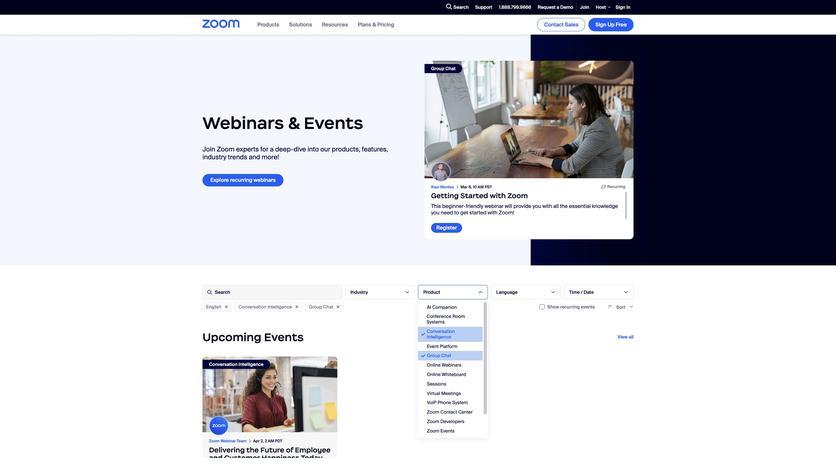 Task type: locate. For each thing, give the bounding box(es) containing it.
montes
[[440, 185, 454, 190]]

zoom left one
[[427, 438, 439, 443]]

1 vertical spatial intelligence
[[427, 334, 451, 340]]

intelligence down search field
[[268, 304, 292, 310]]

zoom up provide
[[507, 192, 528, 200]]

0 vertical spatial &
[[372, 21, 376, 28]]

conversation
[[238, 304, 266, 310], [427, 329, 455, 334], [209, 362, 238, 367]]

all left essential
[[553, 203, 559, 210]]

events for zoom events
[[440, 428, 455, 434]]

events
[[304, 112, 363, 134], [264, 330, 304, 344], [440, 428, 455, 434]]

None search field
[[422, 2, 444, 13]]

delivering the future of employee and customer happiness today
[[209, 446, 331, 458]]

2 online from the top
[[427, 372, 441, 378]]

zoom for zoom contact center
[[427, 409, 439, 415]]

0 vertical spatial all
[[553, 203, 559, 210]]

virtual
[[427, 390, 440, 396]]

0 vertical spatial events
[[304, 112, 363, 134]]

/
[[581, 289, 583, 295]]

1 horizontal spatial sign
[[616, 4, 625, 10]]

zoom webinar team link
[[209, 439, 253, 444]]

zoom call 16 image
[[425, 61, 634, 178]]

register
[[436, 225, 457, 231]]

sign
[[616, 4, 625, 10], [595, 21, 606, 28]]

0 vertical spatial a
[[557, 4, 559, 10]]

1 vertical spatial am
[[268, 439, 274, 444]]

the left essential
[[560, 203, 568, 210]]

0 horizontal spatial the
[[246, 446, 259, 455]]

view all
[[618, 334, 634, 340]]

1 horizontal spatial all
[[629, 334, 634, 340]]

zoom for zoom webinar team
[[209, 439, 220, 444]]

free
[[616, 21, 627, 28]]

& for plans
[[372, 21, 376, 28]]

sign left in at top right
[[616, 4, 625, 10]]

getting
[[431, 192, 459, 200]]

am for pst
[[478, 185, 484, 190]]

zoom down voip
[[427, 409, 439, 415]]

1 horizontal spatial the
[[560, 203, 568, 210]]

0 vertical spatial the
[[560, 203, 568, 210]]

0 vertical spatial online
[[427, 362, 441, 368]]

1 horizontal spatial and
[[249, 153, 260, 162]]

explore recurring webinars
[[210, 177, 276, 184]]

1 vertical spatial a
[[270, 145, 274, 154]]

0 horizontal spatial all
[[553, 203, 559, 210]]

today
[[301, 454, 323, 458]]

&
[[372, 21, 376, 28], [288, 112, 300, 134]]

0 horizontal spatial recurring
[[230, 177, 252, 184]]

0 horizontal spatial and
[[209, 454, 223, 458]]

sign left up
[[595, 21, 606, 28]]

1 horizontal spatial contact
[[544, 21, 564, 28]]

you right provide
[[533, 203, 541, 210]]

1 horizontal spatial webinars
[[442, 362, 461, 368]]

products,
[[332, 145, 360, 154]]

1 horizontal spatial you
[[533, 203, 541, 210]]

1 horizontal spatial join
[[580, 4, 589, 10]]

and inside join zoom experts for a deep-dive into our products, features, industry trends and more!
[[249, 153, 260, 162]]

1.888.799.9666 link
[[496, 0, 535, 14]]

zoom events
[[427, 428, 455, 434]]

meetings
[[441, 390, 461, 396]]

conversation down systems
[[427, 329, 455, 334]]

0 horizontal spatial sign
[[595, 21, 606, 28]]

1 vertical spatial the
[[246, 446, 259, 455]]

webinars up experts
[[203, 112, 284, 134]]

deep-
[[275, 145, 294, 154]]

10
[[473, 185, 477, 190]]

Search field
[[203, 285, 342, 299]]

and
[[249, 153, 260, 162], [209, 454, 223, 458]]

date
[[584, 289, 594, 295]]

1 horizontal spatial intelligence
[[268, 304, 292, 310]]

0 vertical spatial sign
[[616, 4, 625, 10]]

0 vertical spatial recurring
[[230, 177, 252, 184]]

1 vertical spatial sign
[[595, 21, 606, 28]]

companion
[[432, 304, 457, 310]]

zoom
[[217, 145, 235, 154], [507, 192, 528, 200], [427, 409, 439, 415], [427, 419, 439, 425], [427, 428, 439, 434], [427, 438, 439, 443], [209, 439, 220, 444]]

0 vertical spatial and
[[249, 153, 260, 162]]

upcoming
[[203, 330, 261, 344]]

webinar
[[485, 203, 504, 210]]

0 horizontal spatial intelligence
[[239, 362, 264, 367]]

contact down the request a demo link
[[544, 21, 564, 28]]

sessions
[[427, 381, 446, 387]]

contact down voip phone system
[[440, 409, 457, 415]]

conversation intelligence down search field
[[238, 304, 292, 310]]

the down apr
[[246, 446, 259, 455]]

plans
[[358, 21, 371, 28]]

1 horizontal spatial conversation
[[238, 304, 266, 310]]

all inside getting started with zoom this beginner-friendly webinar will provide you with all the essential knowledge you need to get started with zoom!
[[553, 203, 559, 210]]

2 vertical spatial intelligence
[[239, 362, 264, 367]]

conversation intelligence down upcoming
[[209, 362, 264, 367]]

1 vertical spatial conversation
[[427, 329, 455, 334]]

dive
[[294, 145, 306, 154]]

support
[[475, 4, 492, 10]]

0 horizontal spatial a
[[270, 145, 274, 154]]

room
[[453, 314, 465, 320]]

essential
[[569, 203, 591, 210]]

& up dive
[[288, 112, 300, 134]]

apr 2, 2 am pdt
[[253, 439, 282, 444]]

0 horizontal spatial contact
[[440, 409, 457, 415]]

get
[[460, 209, 468, 216]]

2 vertical spatial chat
[[441, 353, 451, 359]]

2 vertical spatial events
[[440, 428, 455, 434]]

pricing
[[377, 21, 394, 28]]

a inside join zoom experts for a deep-dive into our products, features, industry trends and more!
[[270, 145, 274, 154]]

apr
[[253, 439, 260, 444]]

1 vertical spatial &
[[288, 112, 300, 134]]

1 vertical spatial join
[[203, 145, 215, 154]]

of
[[286, 446, 293, 455]]

zoom left experts
[[217, 145, 235, 154]]

for
[[260, 145, 269, 154]]

a left "demo"
[[557, 4, 559, 10]]

1 vertical spatial events
[[264, 330, 304, 344]]

recurring for explore
[[230, 177, 252, 184]]

1 online from the top
[[427, 362, 441, 368]]

and down zoom webinar team
[[209, 454, 223, 458]]

sales
[[565, 21, 578, 28]]

zoom one
[[427, 438, 449, 443]]

0 horizontal spatial join
[[203, 145, 215, 154]]

0 vertical spatial am
[[478, 185, 484, 190]]

sign in
[[616, 4, 630, 10]]

0 horizontal spatial events
[[264, 330, 304, 344]]

join left host
[[580, 4, 589, 10]]

0 vertical spatial join
[[580, 4, 589, 10]]

1 horizontal spatial events
[[304, 112, 363, 134]]

conversation down search field
[[238, 304, 266, 310]]

search image
[[446, 4, 452, 10]]

0 vertical spatial intelligence
[[268, 304, 292, 310]]

and left for
[[249, 153, 260, 162]]

am for pdt
[[268, 439, 274, 444]]

webinar
[[221, 439, 236, 444]]

1 vertical spatial group
[[309, 304, 322, 310]]

join inside join link
[[580, 4, 589, 10]]

online
[[427, 362, 441, 368], [427, 372, 441, 378]]

contact
[[544, 21, 564, 28], [440, 409, 457, 415]]

online up sessions
[[427, 372, 441, 378]]

0 vertical spatial conversation intelligence
[[238, 304, 292, 310]]

0 horizontal spatial webinars
[[203, 112, 284, 134]]

recurring down time
[[560, 304, 580, 310]]

intelligence down upcoming events
[[239, 362, 264, 367]]

raul montes
[[431, 185, 454, 190]]

0 vertical spatial group chat
[[431, 66, 456, 72]]

plans & pricing link
[[358, 21, 394, 28]]

2 horizontal spatial intelligence
[[427, 334, 451, 340]]

conversation intelligence up event platform
[[427, 329, 455, 340]]

friendly
[[466, 203, 483, 210]]

1 vertical spatial online
[[427, 372, 441, 378]]

our
[[320, 145, 330, 154]]

webinars
[[203, 112, 284, 134], [442, 362, 461, 368]]

join left trends
[[203, 145, 215, 154]]

group chat inside group chat link
[[431, 66, 456, 72]]

conference
[[427, 314, 451, 320]]

conversation intelligence
[[238, 304, 292, 310], [427, 329, 455, 340], [209, 362, 264, 367]]

mar 8, 10 am pst
[[461, 185, 492, 190]]

0 horizontal spatial am
[[268, 439, 274, 444]]

intelligence inside conversation intelligence link
[[239, 362, 264, 367]]

getting started with zoom this beginner-friendly webinar will provide you with all the essential knowledge you need to get started with zoom!
[[431, 192, 618, 216]]

knowledge
[[592, 203, 618, 210]]

intelligence inside 'conversation intelligence'
[[427, 334, 451, 340]]

solutions
[[289, 21, 312, 28]]

1 vertical spatial recurring
[[560, 304, 580, 310]]

0 vertical spatial webinars
[[203, 112, 284, 134]]

experts
[[236, 145, 259, 154]]

platform
[[440, 343, 458, 349]]

with right provide
[[542, 203, 552, 210]]

intelligence up event platform
[[427, 334, 451, 340]]

will
[[505, 203, 512, 210]]

zoom left webinar on the bottom of the page
[[209, 439, 220, 444]]

2 vertical spatial conversation intelligence
[[209, 362, 264, 367]]

raul montes image
[[432, 163, 450, 181]]

team
[[237, 439, 247, 444]]

chat
[[445, 66, 456, 72], [323, 304, 333, 310], [441, 353, 451, 359]]

online up online whiteboard
[[427, 362, 441, 368]]

systems
[[427, 319, 445, 325]]

online whiteboard
[[427, 372, 466, 378]]

online for online whiteboard
[[427, 372, 441, 378]]

1 horizontal spatial a
[[557, 4, 559, 10]]

host
[[596, 4, 606, 10]]

0 vertical spatial chat
[[445, 66, 456, 72]]

am right 2
[[268, 439, 274, 444]]

resources button
[[322, 21, 348, 28]]

2 horizontal spatial events
[[440, 428, 455, 434]]

recurring right explore
[[230, 177, 252, 184]]

register link
[[431, 223, 462, 233]]

1 horizontal spatial recurring
[[560, 304, 580, 310]]

1 horizontal spatial &
[[372, 21, 376, 28]]

this
[[431, 203, 441, 210]]

0 horizontal spatial &
[[288, 112, 300, 134]]

zoom up zoom events
[[427, 419, 439, 425]]

zoom developers
[[427, 419, 465, 425]]

1 vertical spatial and
[[209, 454, 223, 458]]

all right the view
[[629, 334, 634, 340]]

zoom up zoom one
[[427, 428, 439, 434]]

webinars up whiteboard
[[442, 362, 461, 368]]

you left need
[[431, 209, 440, 216]]

sort
[[616, 304, 625, 310]]

join inside join zoom experts for a deep-dive into our products, features, industry trends and more!
[[203, 145, 215, 154]]

2 vertical spatial conversation
[[209, 362, 238, 367]]

the inside delivering the future of employee and customer happiness today
[[246, 446, 259, 455]]

beginner-
[[442, 203, 466, 210]]

sign up free link
[[589, 18, 634, 31]]

sign for sign up free
[[595, 21, 606, 28]]

solutions button
[[289, 21, 312, 28]]

& right the plans
[[372, 21, 376, 28]]

1 horizontal spatial am
[[478, 185, 484, 190]]

conversation down upcoming
[[209, 362, 238, 367]]

products
[[257, 21, 279, 28]]

show recurring events
[[547, 304, 595, 310]]

explore recurring webinars link
[[203, 174, 284, 186]]

am right 10
[[478, 185, 484, 190]]

intelligence
[[268, 304, 292, 310], [427, 334, 451, 340], [239, 362, 264, 367]]

join link
[[577, 0, 593, 14]]

a right for
[[270, 145, 274, 154]]

zoom for zoom developers
[[427, 419, 439, 425]]

host button
[[593, 0, 613, 15]]



Task type: describe. For each thing, give the bounding box(es) containing it.
online webinars
[[427, 362, 461, 368]]

2 vertical spatial group
[[427, 353, 440, 359]]

zoom for zoom one
[[427, 438, 439, 443]]

1 vertical spatial chat
[[323, 304, 333, 310]]

more!
[[262, 153, 279, 162]]

developers
[[440, 419, 465, 425]]

zoom for zoom events
[[427, 428, 439, 434]]

sign for sign in
[[616, 4, 625, 10]]

zoom inside getting started with zoom this beginner-friendly webinar will provide you with all the essential knowledge you need to get started with zoom!
[[507, 192, 528, 200]]

whiteboard
[[442, 372, 466, 378]]

& for webinars
[[288, 112, 300, 134]]

show
[[547, 304, 559, 310]]

plans & pricing
[[358, 21, 394, 28]]

support link
[[472, 0, 496, 14]]

one
[[440, 438, 449, 443]]

recurring for show
[[560, 304, 580, 310]]

search
[[454, 4, 469, 10]]

join for join zoom experts for a deep-dive into our products, features, industry trends and more!
[[203, 145, 215, 154]]

request a demo
[[538, 4, 573, 10]]

conversation intelligence link
[[203, 357, 337, 433]]

zoom inside join zoom experts for a deep-dive into our products, features, industry trends and more!
[[217, 145, 235, 154]]

0 vertical spatial conversation
[[238, 304, 266, 310]]

delivering
[[209, 446, 245, 455]]

view
[[618, 334, 628, 340]]

to
[[454, 209, 459, 216]]

voip
[[427, 400, 437, 406]]

employee
[[295, 446, 331, 455]]

happy smiling woman working in call center image
[[203, 357, 337, 433]]

join zoom experts for a deep-dive into our products, features, industry trends and more!
[[203, 145, 388, 162]]

request a demo link
[[535, 0, 577, 14]]

zoom logo image
[[203, 20, 239, 28]]

pst
[[485, 185, 492, 190]]

voip phone system
[[427, 400, 468, 406]]

provide
[[513, 203, 531, 210]]

zoom!
[[499, 209, 514, 216]]

0 horizontal spatial conversation
[[209, 362, 238, 367]]

sign up free
[[595, 21, 627, 28]]

industry
[[203, 153, 226, 162]]

industry
[[350, 289, 368, 295]]

2
[[265, 439, 267, 444]]

zoom webinar team
[[209, 439, 247, 444]]

contact sales link
[[537, 18, 585, 31]]

1 vertical spatial group chat
[[309, 304, 333, 310]]

2 vertical spatial group chat
[[427, 353, 451, 359]]

english
[[206, 304, 221, 310]]

0 horizontal spatial you
[[431, 209, 440, 216]]

customer
[[224, 454, 260, 458]]

phone
[[438, 400, 451, 406]]

raul
[[431, 185, 439, 190]]

with left zoom!
[[488, 209, 498, 216]]

webinars & events
[[203, 112, 363, 134]]

event
[[427, 343, 439, 349]]

upcoming events
[[203, 330, 304, 344]]

time
[[569, 289, 580, 295]]

the inside getting started with zoom this beginner-friendly webinar will provide you with all the essential knowledge you need to get started with zoom!
[[560, 203, 568, 210]]

product
[[423, 289, 440, 295]]

contact sales
[[544, 21, 578, 28]]

recurring
[[607, 184, 625, 189]]

2 horizontal spatial conversation
[[427, 329, 455, 334]]

sign in link
[[613, 0, 634, 14]]

up
[[608, 21, 615, 28]]

conversation intelligence inside conversation intelligence link
[[209, 362, 264, 367]]

ai companion
[[427, 304, 457, 310]]

1 vertical spatial all
[[629, 334, 634, 340]]

events for upcoming events
[[264, 330, 304, 344]]

request
[[538, 4, 556, 10]]

1 vertical spatial webinars
[[442, 362, 461, 368]]

features,
[[362, 145, 388, 154]]

view all link
[[618, 334, 634, 340]]

with up webinar
[[490, 192, 506, 200]]

zoom contact center
[[427, 409, 473, 415]]

0 vertical spatial contact
[[544, 21, 564, 28]]

event platform
[[427, 343, 458, 349]]

chat inside group chat link
[[445, 66, 456, 72]]

0 vertical spatial group
[[431, 66, 444, 72]]

need
[[441, 209, 453, 216]]

time / date
[[569, 289, 594, 295]]

demo
[[560, 4, 573, 10]]

webinars
[[254, 177, 276, 184]]

mar
[[461, 185, 468, 190]]

happiness
[[262, 454, 299, 458]]

1 vertical spatial contact
[[440, 409, 457, 415]]

join for join
[[580, 4, 589, 10]]

started
[[460, 192, 488, 200]]

zoom webinar team image
[[210, 417, 228, 435]]

explore
[[210, 177, 229, 184]]

1 vertical spatial conversation intelligence
[[427, 329, 455, 340]]

into
[[308, 145, 319, 154]]

in
[[626, 4, 630, 10]]

center
[[458, 409, 473, 415]]

2,
[[261, 439, 264, 444]]

products button
[[257, 21, 279, 28]]

conference room systems
[[427, 314, 465, 325]]

trends
[[228, 153, 247, 162]]

language
[[496, 289, 518, 295]]

online for online webinars
[[427, 362, 441, 368]]

and inside delivering the future of employee and customer happiness today
[[209, 454, 223, 458]]

search image
[[446, 4, 452, 10]]

pdt
[[275, 439, 282, 444]]



Task type: vqa. For each thing, say whether or not it's contained in the screenshot.
"Upcoming Events"
yes



